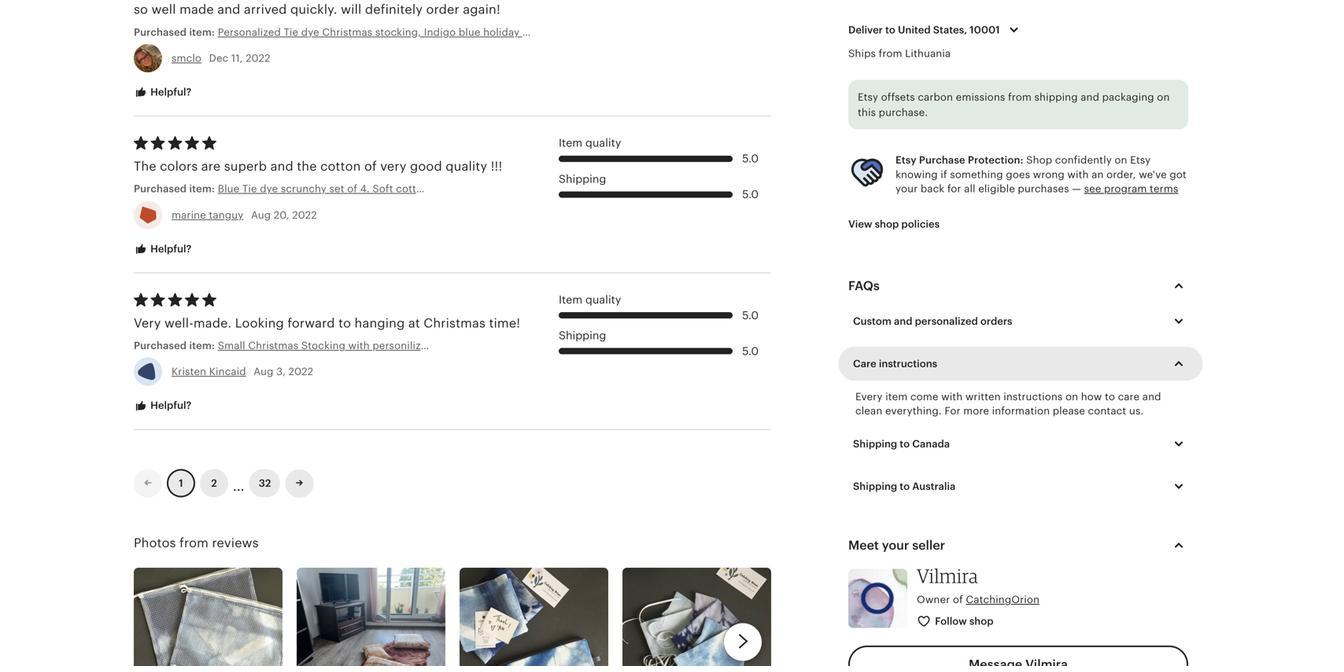 Task type: describe. For each thing, give the bounding box(es) containing it.
view
[[849, 219, 873, 230]]

1 item: from the top
[[189, 26, 215, 38]]

purchase.
[[879, 107, 928, 119]]

owner
[[917, 595, 951, 606]]

will
[[341, 3, 362, 17]]

follow
[[936, 616, 967, 628]]

vilmira owner of catchingorion
[[917, 565, 1040, 606]]

with inside shop confidently on etsy knowing if something goes wrong with an order, we've got your back for all eligible purchases —
[[1068, 169, 1089, 181]]

purchased for the
[[134, 183, 187, 195]]

2022 for forward
[[289, 366, 313, 378]]

item for very well-made. looking forward to hanging at christmas time!
[[559, 294, 583, 306]]

wrong
[[1034, 169, 1065, 181]]

more
[[964, 406, 990, 417]]

come
[[911, 391, 939, 403]]

meet your seller button
[[835, 527, 1203, 565]]

2 5.0 from the top
[[743, 188, 759, 201]]

1
[[179, 478, 183, 490]]

catchingorion link
[[966, 595, 1040, 606]]

see program terms link
[[1085, 183, 1179, 195]]

custom
[[854, 316, 892, 327]]

instructions inside every item come with written instructions on how  to care and clean everything. for more information please contact us.
[[1004, 391, 1063, 403]]

the colors are superb and the cotton of very good quality !!!
[[134, 159, 503, 174]]

smclo link
[[172, 52, 202, 64]]

item quality for the colors are superb and the cotton of very good quality !!!
[[559, 137, 621, 149]]

32 link
[[249, 470, 281, 498]]

32
[[259, 478, 271, 490]]

written
[[966, 391, 1001, 403]]

shop confidently on etsy knowing if something goes wrong with an order, we've got your back for all eligible purchases —
[[896, 154, 1187, 195]]

care
[[1119, 391, 1140, 403]]

stocking
[[693, 26, 736, 38]]

on inside etsy offsets carbon emissions from shipping and packaging on this purchase.
[[1158, 91, 1170, 103]]

your inside dropdown button
[[882, 539, 910, 553]]

well-
[[165, 316, 194, 331]]

for
[[948, 183, 962, 195]]

from for reviews
[[180, 536, 209, 551]]

to for shipping to australia
[[900, 481, 910, 493]]

so
[[134, 3, 148, 17]]

marine tanguy link
[[172, 209, 244, 221]]

quickly.
[[290, 3, 338, 17]]

shipping inside dropdown button
[[854, 481, 898, 493]]

shipping to canada
[[854, 439, 950, 450]]

marine tanguy aug 20, 2022
[[172, 209, 317, 221]]

monogram
[[583, 26, 637, 38]]

definitely
[[365, 3, 423, 17]]

and inside dropdown button
[[894, 316, 913, 327]]

everything.
[[886, 406, 942, 417]]

1 vertical spatial quality
[[446, 159, 488, 174]]

personalized
[[915, 316, 979, 327]]

indigo
[[424, 26, 456, 38]]

2 horizontal spatial christmas
[[640, 26, 690, 38]]

care instructions button
[[842, 348, 1201, 381]]

knowing
[[896, 169, 938, 181]]

forward
[[288, 316, 335, 331]]

1 link
[[167, 470, 195, 498]]

every
[[856, 391, 883, 403]]

0 vertical spatial 2022
[[246, 52, 271, 64]]

on inside every item come with written instructions on how  to care and clean everything. for more information please contact us.
[[1066, 391, 1079, 403]]

packaging
[[1103, 91, 1155, 103]]

tie
[[284, 26, 299, 38]]

contact
[[1089, 406, 1127, 417]]

information
[[993, 406, 1050, 417]]

vilmira image
[[849, 570, 908, 629]]

custom and personalized orders button
[[842, 305, 1201, 338]]

2022 for and
[[292, 209, 317, 221]]

superb
[[224, 159, 267, 174]]

etsy offsets carbon emissions from shipping and packaging on this purchase.
[[858, 91, 1170, 119]]

helpful? for colors
[[148, 243, 192, 255]]

we've
[[1139, 169, 1168, 181]]

kristen kincaid link
[[172, 366, 246, 378]]

faqs
[[849, 279, 880, 293]]

photos from reviews
[[134, 536, 259, 551]]

1 5.0 from the top
[[743, 152, 759, 165]]

of inside "vilmira owner of catchingorion"
[[953, 595, 964, 606]]

etsy inside shop confidently on etsy knowing if something goes wrong with an order, we've got your back for all eligible purchases —
[[1131, 154, 1151, 166]]

purchase
[[920, 154, 966, 166]]

personalized
[[218, 26, 281, 38]]

dec
[[209, 52, 229, 64]]

seller
[[913, 539, 946, 553]]

shipping to canada button
[[842, 428, 1201, 461]]

kristen
[[172, 366, 206, 378]]

policies
[[902, 219, 940, 230]]

item quality for very well-made. looking forward to hanging at christmas time!
[[559, 294, 621, 306]]

to for shipping to canada
[[900, 439, 910, 450]]

—
[[1073, 183, 1082, 195]]

…
[[233, 472, 245, 496]]

item: for are
[[189, 183, 215, 195]]

item: for made.
[[189, 340, 215, 352]]

dye
[[301, 26, 320, 38]]

decoration,
[[523, 26, 580, 38]]

2 link
[[200, 470, 228, 498]]

this
[[858, 107, 876, 119]]

quality for very well-made. looking forward to hanging at christmas time!
[[586, 294, 621, 306]]

order,
[[1107, 169, 1137, 181]]

to for deliver to united states, 10001
[[886, 24, 896, 36]]

ships
[[849, 48, 876, 60]]

all
[[965, 183, 976, 195]]

kristen kincaid aug 3, 2022
[[172, 366, 313, 378]]

photos
[[134, 536, 176, 551]]

view shop policies button
[[837, 210, 952, 239]]

4 5.0 from the top
[[743, 345, 759, 358]]

!!!
[[491, 159, 503, 174]]

20,
[[274, 209, 289, 221]]

and left the
[[271, 159, 294, 174]]

every item come with written instructions on how  to care and clean everything. for more information please contact us.
[[856, 391, 1162, 417]]

on inside shop confidently on etsy knowing if something goes wrong with an order, we've got your back for all eligible purchases —
[[1115, 154, 1128, 166]]

time!
[[489, 316, 521, 331]]

reviews
[[212, 536, 259, 551]]

care
[[854, 358, 877, 370]]



Task type: vqa. For each thing, say whether or not it's contained in the screenshot.
Home Favorites link
no



Task type: locate. For each thing, give the bounding box(es) containing it.
from right the ships
[[879, 48, 903, 60]]

order
[[426, 3, 460, 17]]

0 vertical spatial item
[[559, 137, 583, 149]]

1 purchased item: from the top
[[134, 183, 218, 195]]

1 horizontal spatial shop
[[970, 616, 994, 628]]

2 purchased item: from the top
[[134, 340, 218, 352]]

your inside shop confidently on etsy knowing if something goes wrong with an order, we've got your back for all eligible purchases —
[[896, 183, 918, 195]]

goes
[[1006, 169, 1031, 181]]

2022 right 11, at left
[[246, 52, 271, 64]]

item: down 'are'
[[189, 183, 215, 195]]

0 horizontal spatial etsy
[[858, 91, 879, 103]]

canada
[[913, 439, 950, 450]]

your right the meet
[[882, 539, 910, 553]]

lithuania
[[906, 48, 951, 60]]

to up contact
[[1105, 391, 1116, 403]]

2 item: from the top
[[189, 183, 215, 195]]

3 5.0 from the top
[[743, 309, 759, 322]]

shop for view
[[875, 219, 899, 230]]

to left united
[[886, 24, 896, 36]]

2 vertical spatial on
[[1066, 391, 1079, 403]]

2 purchased from the top
[[134, 183, 187, 195]]

blue
[[459, 26, 481, 38]]

shipping to australia button
[[842, 471, 1201, 504]]

instructions up information
[[1004, 391, 1063, 403]]

etsy for etsy purchase protection:
[[896, 154, 917, 166]]

and inside every item come with written instructions on how  to care and clean everything. for more information please contact us.
[[1143, 391, 1162, 403]]

faqs button
[[835, 267, 1203, 305]]

if
[[941, 169, 948, 181]]

0 vertical spatial aug
[[251, 209, 271, 221]]

follow shop button
[[905, 608, 1007, 637]]

1 vertical spatial purchased
[[134, 183, 187, 195]]

purchased item: for colors
[[134, 183, 218, 195]]

how
[[1082, 391, 1103, 403]]

helpful?
[[148, 86, 192, 98], [148, 243, 192, 255], [148, 400, 192, 412]]

1 vertical spatial item:
[[189, 183, 215, 195]]

purchased item: for well-
[[134, 340, 218, 352]]

from right photos
[[180, 536, 209, 551]]

etsy
[[858, 91, 879, 103], [896, 154, 917, 166], [1131, 154, 1151, 166]]

10001
[[970, 24, 1000, 36]]

program
[[1105, 183, 1148, 195]]

eligible
[[979, 183, 1016, 195]]

aug for looking
[[254, 366, 274, 378]]

1 vertical spatial shop
[[970, 616, 994, 628]]

purchased item:
[[134, 183, 218, 195], [134, 340, 218, 352]]

helpful? button for colors
[[122, 235, 203, 264]]

shipping
[[559, 173, 607, 185], [559, 330, 607, 342], [854, 439, 898, 450], [854, 481, 898, 493]]

hanging
[[355, 316, 405, 331]]

made
[[180, 3, 214, 17]]

shop for follow
[[970, 616, 994, 628]]

0 horizontal spatial from
[[180, 536, 209, 551]]

shop
[[1027, 154, 1053, 166]]

confidently
[[1056, 154, 1112, 166]]

helpful? button down 'kristen'
[[122, 392, 203, 421]]

aug for superb
[[251, 209, 271, 221]]

etsy up this
[[858, 91, 879, 103]]

on
[[1158, 91, 1170, 103], [1115, 154, 1128, 166], [1066, 391, 1079, 403]]

with up —
[[1068, 169, 1089, 181]]

meet your seller
[[849, 539, 946, 553]]

2 vertical spatial item:
[[189, 340, 215, 352]]

states,
[[934, 24, 968, 36]]

0 horizontal spatial christmas
[[322, 26, 373, 38]]

see
[[1085, 183, 1102, 195]]

shop
[[875, 219, 899, 230], [970, 616, 994, 628]]

deliver to united states, 10001 button
[[837, 14, 1036, 47]]

1 vertical spatial aug
[[254, 366, 274, 378]]

item
[[886, 391, 908, 403]]

arrived
[[244, 3, 287, 17]]

your down knowing
[[896, 183, 918, 195]]

1 vertical spatial instructions
[[1004, 391, 1063, 403]]

0 vertical spatial of
[[365, 159, 377, 174]]

with up for
[[942, 391, 963, 403]]

from
[[879, 48, 903, 60], [1009, 91, 1032, 103], [180, 536, 209, 551]]

shop right view
[[875, 219, 899, 230]]

helpful? button down marine
[[122, 235, 203, 264]]

item: down made
[[189, 26, 215, 38]]

christmas down will
[[322, 26, 373, 38]]

etsy inside etsy offsets carbon emissions from shipping and packaging on this purchase.
[[858, 91, 879, 103]]

1 purchased from the top
[[134, 26, 187, 38]]

purchased down the
[[134, 183, 187, 195]]

to right forward
[[339, 316, 351, 331]]

very well-made. looking forward to hanging at christmas time!
[[134, 316, 521, 331]]

purchased for very
[[134, 340, 187, 352]]

helpful? button down smclo link
[[122, 78, 203, 107]]

smclo dec 11, 2022
[[172, 52, 271, 64]]

protection:
[[968, 154, 1024, 166]]

1 horizontal spatial christmas
[[424, 316, 486, 331]]

so well made and arrived quickly. will definitely order again!
[[134, 3, 501, 17]]

0 vertical spatial purchased item:
[[134, 183, 218, 195]]

on right packaging
[[1158, 91, 1170, 103]]

1 horizontal spatial instructions
[[1004, 391, 1063, 403]]

on up order,
[[1115, 154, 1128, 166]]

colors
[[160, 159, 198, 174]]

1 horizontal spatial on
[[1115, 154, 1128, 166]]

2 horizontal spatial on
[[1158, 91, 1170, 103]]

with
[[1068, 169, 1089, 181], [942, 391, 963, 403]]

with inside every item come with written instructions on how  to care and clean everything. for more information please contact us.
[[942, 391, 963, 403]]

0 vertical spatial item quality
[[559, 137, 621, 149]]

looking
[[235, 316, 284, 331]]

1 vertical spatial purchased item:
[[134, 340, 218, 352]]

on up please
[[1066, 391, 1079, 403]]

etsy up the we've
[[1131, 154, 1151, 166]]

0 vertical spatial quality
[[586, 137, 621, 149]]

your
[[896, 183, 918, 195], [882, 539, 910, 553]]

1 vertical spatial item
[[559, 294, 583, 306]]

and right custom
[[894, 316, 913, 327]]

2 horizontal spatial etsy
[[1131, 154, 1151, 166]]

2 helpful? button from the top
[[122, 235, 203, 264]]

3 purchased from the top
[[134, 340, 187, 352]]

0 vertical spatial helpful?
[[148, 86, 192, 98]]

0 vertical spatial from
[[879, 48, 903, 60]]

good
[[410, 159, 442, 174]]

0 horizontal spatial of
[[365, 159, 377, 174]]

1 helpful? button from the top
[[122, 78, 203, 107]]

0 vertical spatial instructions
[[879, 358, 938, 370]]

helpful? down smclo
[[148, 86, 192, 98]]

offsets
[[882, 91, 916, 103]]

0 vertical spatial your
[[896, 183, 918, 195]]

to left canada
[[900, 439, 910, 450]]

from left shipping
[[1009, 91, 1032, 103]]

item: down made.
[[189, 340, 215, 352]]

etsy purchase protection:
[[896, 154, 1024, 166]]

emissions
[[956, 91, 1006, 103]]

from for lithuania
[[879, 48, 903, 60]]

to inside dropdown button
[[900, 481, 910, 493]]

1 vertical spatial your
[[882, 539, 910, 553]]

helpful? for well-
[[148, 400, 192, 412]]

custom and personalized orders
[[854, 316, 1013, 327]]

0 vertical spatial shop
[[875, 219, 899, 230]]

1 vertical spatial of
[[953, 595, 964, 606]]

carbon
[[918, 91, 954, 103]]

0 vertical spatial purchased
[[134, 26, 187, 38]]

2 helpful? from the top
[[148, 243, 192, 255]]

11,
[[231, 52, 243, 64]]

3 helpful? button from the top
[[122, 392, 203, 421]]

1 horizontal spatial with
[[1068, 169, 1089, 181]]

1 vertical spatial 2022
[[292, 209, 317, 221]]

helpful? down marine
[[148, 243, 192, 255]]

1 helpful? from the top
[[148, 86, 192, 98]]

0 vertical spatial item:
[[189, 26, 215, 38]]

2022 right 3,
[[289, 366, 313, 378]]

purchased item: down well-
[[134, 340, 218, 352]]

2022 right the 20,
[[292, 209, 317, 221]]

holiday
[[484, 26, 520, 38]]

christmas right at
[[424, 316, 486, 331]]

1 vertical spatial item quality
[[559, 294, 621, 306]]

1 horizontal spatial of
[[953, 595, 964, 606]]

1 item quality from the top
[[559, 137, 621, 149]]

0 vertical spatial on
[[1158, 91, 1170, 103]]

of up follow shop button
[[953, 595, 964, 606]]

item quality
[[559, 137, 621, 149], [559, 294, 621, 306]]

and up the personalized
[[217, 3, 241, 17]]

2 vertical spatial helpful? button
[[122, 392, 203, 421]]

the
[[134, 159, 156, 174]]

0 horizontal spatial on
[[1066, 391, 1079, 403]]

to inside every item come with written instructions on how  to care and clean everything. for more information please contact us.
[[1105, 391, 1116, 403]]

something
[[951, 169, 1004, 181]]

1 vertical spatial on
[[1115, 154, 1128, 166]]

marine
[[172, 209, 206, 221]]

shop down catchingorion
[[970, 616, 994, 628]]

made.
[[194, 316, 232, 331]]

1 item from the top
[[559, 137, 583, 149]]

instructions up item
[[879, 358, 938, 370]]

christmas left the stocking
[[640, 26, 690, 38]]

2 item quality from the top
[[559, 294, 621, 306]]

item for the colors are superb and the cotton of very good quality !!!
[[559, 137, 583, 149]]

aug left the 20,
[[251, 209, 271, 221]]

purchased down very
[[134, 340, 187, 352]]

helpful? down 'kristen'
[[148, 400, 192, 412]]

vilmira
[[917, 565, 979, 588]]

follow shop
[[936, 616, 994, 628]]

2 vertical spatial purchased
[[134, 340, 187, 352]]

0 horizontal spatial shop
[[875, 219, 899, 230]]

1 vertical spatial from
[[1009, 91, 1032, 103]]

stocking,
[[375, 26, 421, 38]]

purchased item: personalized tie dye christmas stocking, indigo blue holiday decoration, monogram christmas stocking
[[134, 26, 736, 38]]

very
[[134, 316, 161, 331]]

1 vertical spatial with
[[942, 391, 963, 403]]

etsy up knowing
[[896, 154, 917, 166]]

1 horizontal spatial from
[[879, 48, 903, 60]]

see program terms
[[1085, 183, 1179, 195]]

terms
[[1150, 183, 1179, 195]]

2 horizontal spatial from
[[1009, 91, 1032, 103]]

helpful? button for well-
[[122, 392, 203, 421]]

2022
[[246, 52, 271, 64], [292, 209, 317, 221], [289, 366, 313, 378]]

aug left 3,
[[254, 366, 274, 378]]

shipping inside dropdown button
[[854, 439, 898, 450]]

3 helpful? from the top
[[148, 400, 192, 412]]

2 vertical spatial from
[[180, 536, 209, 551]]

from inside etsy offsets carbon emissions from shipping and packaging on this purchase.
[[1009, 91, 1032, 103]]

for
[[945, 406, 961, 417]]

3 item: from the top
[[189, 340, 215, 352]]

again!
[[463, 3, 501, 17]]

0 vertical spatial helpful? button
[[122, 78, 203, 107]]

and right shipping
[[1081, 91, 1100, 103]]

instructions inside dropdown button
[[879, 358, 938, 370]]

2 item from the top
[[559, 294, 583, 306]]

to left australia
[[900, 481, 910, 493]]

1 vertical spatial helpful? button
[[122, 235, 203, 264]]

0 horizontal spatial instructions
[[879, 358, 938, 370]]

0 horizontal spatial with
[[942, 391, 963, 403]]

0 vertical spatial with
[[1068, 169, 1089, 181]]

1 horizontal spatial etsy
[[896, 154, 917, 166]]

3,
[[276, 366, 286, 378]]

of left very
[[365, 159, 377, 174]]

and up us.
[[1143, 391, 1162, 403]]

2 vertical spatial quality
[[586, 294, 621, 306]]

1 vertical spatial helpful?
[[148, 243, 192, 255]]

etsy for etsy offsets carbon emissions from shipping and packaging on this purchase.
[[858, 91, 879, 103]]

purchased item: down colors
[[134, 183, 218, 195]]

quality for the colors are superb and the cotton of very good quality !!!
[[586, 137, 621, 149]]

orders
[[981, 316, 1013, 327]]

2 vertical spatial helpful?
[[148, 400, 192, 412]]

purchased down well
[[134, 26, 187, 38]]

and inside etsy offsets carbon emissions from shipping and packaging on this purchase.
[[1081, 91, 1100, 103]]

2 vertical spatial 2022
[[289, 366, 313, 378]]

please
[[1053, 406, 1086, 417]]



